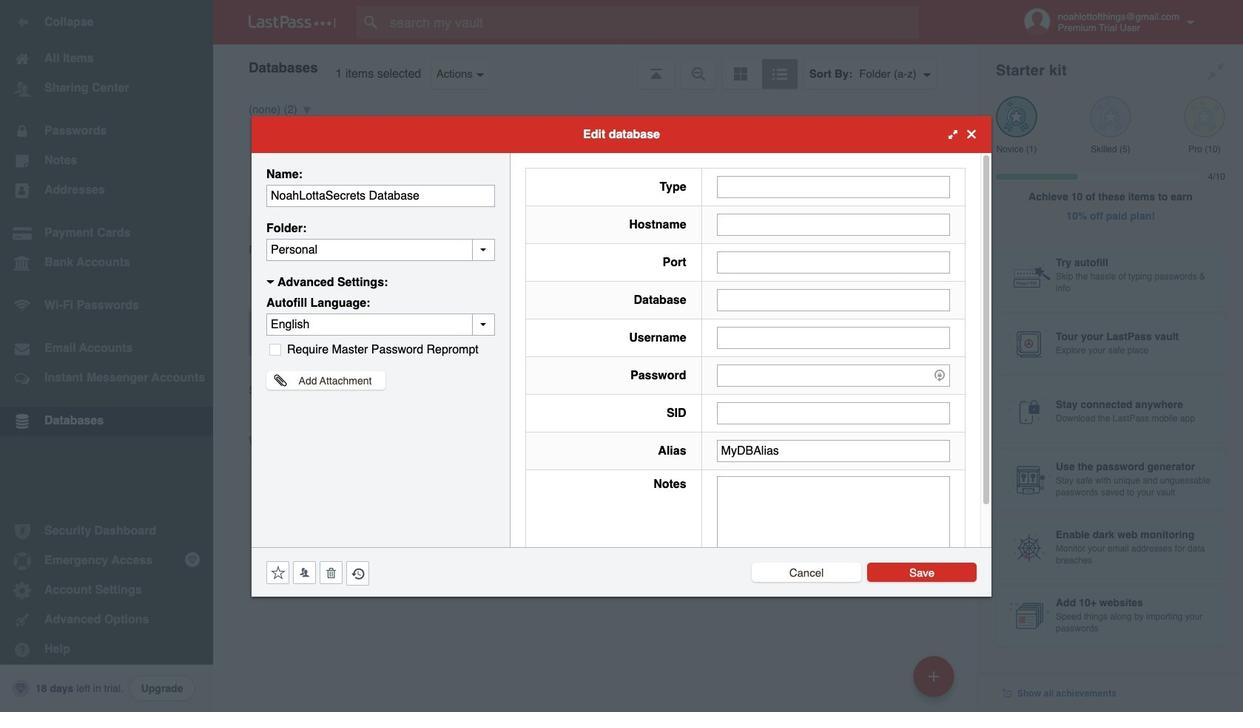 Task type: vqa. For each thing, say whether or not it's contained in the screenshot.
the New item element
no



Task type: describe. For each thing, give the bounding box(es) containing it.
Search search field
[[357, 6, 948, 38]]

vault options navigation
[[213, 44, 979, 89]]



Task type: locate. For each thing, give the bounding box(es) containing it.
dialog
[[252, 116, 992, 597]]

lastpass image
[[249, 16, 336, 29]]

None password field
[[717, 365, 950, 387]]

search my vault text field
[[357, 6, 948, 38]]

None text field
[[717, 176, 950, 198], [266, 185, 495, 207], [717, 214, 950, 236], [717, 289, 950, 311], [717, 327, 950, 349], [717, 402, 950, 425], [717, 476, 950, 568], [717, 176, 950, 198], [266, 185, 495, 207], [717, 214, 950, 236], [717, 289, 950, 311], [717, 327, 950, 349], [717, 402, 950, 425], [717, 476, 950, 568]]

new item image
[[929, 672, 939, 682]]

None text field
[[266, 239, 495, 261], [717, 251, 950, 274], [717, 440, 950, 462], [266, 239, 495, 261], [717, 251, 950, 274], [717, 440, 950, 462]]

new item navigation
[[908, 652, 964, 713]]

main navigation navigation
[[0, 0, 213, 713]]



